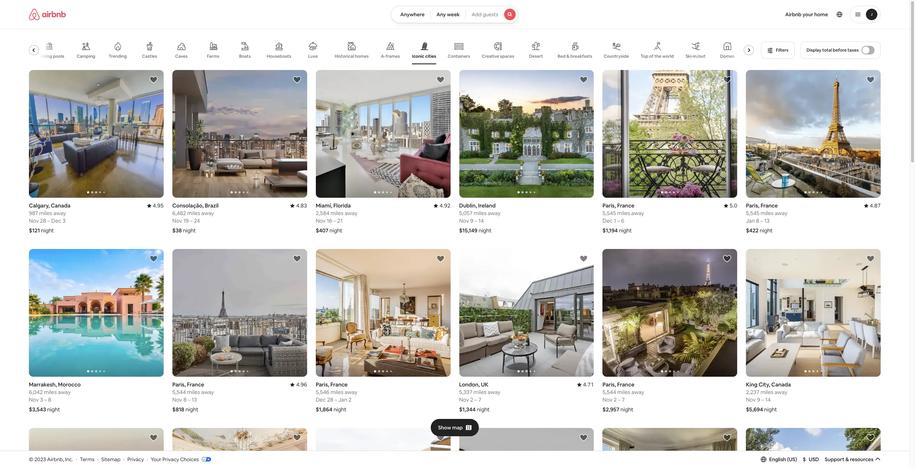 Task type: describe. For each thing, give the bounding box(es) containing it.
creative spaces
[[482, 54, 515, 59]]

& for bed
[[567, 54, 570, 59]]

1 privacy from the left
[[127, 457, 144, 463]]

group containing houseboats
[[29, 36, 757, 64]]

terms · sitemap · privacy ·
[[80, 457, 148, 463]]

sitemap
[[101, 457, 121, 463]]

4.71 out of 5 average rating image
[[578, 382, 594, 389]]

2 for 5,337
[[470, 397, 474, 404]]

0 vertical spatial add to wishlist: miami, florida image
[[436, 76, 445, 84]]

away for london, uk 5,337 miles away nov 2 – 7 $1,344 night
[[488, 390, 501, 396]]

$3,543
[[29, 407, 46, 414]]

historical homes
[[335, 53, 369, 59]]

3 inside marrakesh, morocco 6,042 miles away nov 3 – 8 $3,543 night
[[40, 397, 43, 404]]

jan inside the paris, france 5,546 miles away dec 28 – jan 2 $1,864 night
[[339, 397, 347, 404]]

king city, canada 2,237 miles away nov 9 – 14 $5,694 night
[[746, 382, 791, 414]]

night for london, uk 5,337 miles away nov 2 – 7 $1,344 night
[[477, 407, 490, 414]]

$ usd
[[803, 457, 819, 463]]

add to wishlist: consolação, brazil image
[[293, 76, 301, 84]]

nov for 3
[[29, 218, 39, 225]]

a-frames
[[381, 54, 400, 59]]

away for paris, france 5,544 miles away nov 2 – 7 $2,957 night
[[632, 390, 645, 396]]

week
[[447, 11, 460, 18]]

– for $38
[[190, 218, 193, 225]]

show map
[[438, 425, 463, 432]]

13 for jan 8 – 13
[[765, 218, 770, 225]]

frames
[[386, 54, 400, 59]]

2 inside the paris, france 5,546 miles away dec 28 – jan 2 $1,864 night
[[349, 397, 352, 404]]

24
[[194, 218, 200, 225]]

away for paris, france 5,544 miles away nov 8 – 13 $818 night
[[201, 390, 214, 396]]

miles for $2,957
[[618, 390, 631, 396]]

4.92
[[440, 203, 451, 209]]

– for $818
[[188, 397, 191, 404]]

1 horizontal spatial add to wishlist: paris, france image
[[723, 434, 732, 443]]

nov for $1,344
[[459, 397, 469, 404]]

homes
[[355, 53, 369, 59]]

13 for nov 8 – 13
[[192, 397, 197, 404]]

consolação, brazil 6,482 miles away nov 19 – 24 $38 night
[[172, 203, 219, 234]]

2,237
[[746, 390, 760, 396]]

away for marrakesh, morocco 6,042 miles away nov 3 – 8 $3,543 night
[[58, 390, 71, 396]]

2 · from the left
[[97, 457, 98, 463]]

luxe
[[308, 54, 318, 59]]

airbnb your home link
[[781, 7, 833, 22]]

night for paris, france 5,545 miles away dec 1 – 6 $1,194 night
[[619, 228, 632, 234]]

away for calgary, canada 987 miles away nov 28 – dec 3 $121 night
[[53, 210, 66, 217]]

5.0 out of 5 average rating image
[[724, 203, 738, 209]]

$121
[[29, 228, 40, 234]]

paris, for paris, france 5,546 miles away dec 28 – jan 2 $1,864 night
[[316, 382, 329, 389]]

total
[[823, 47, 832, 53]]

(us)
[[788, 457, 798, 463]]

night for consolação, brazil 6,482 miles away nov 19 – 24 $38 night
[[183, 228, 196, 234]]

5,545 for dec
[[603, 210, 616, 217]]

ireland
[[478, 203, 496, 209]]

inc.
[[65, 457, 73, 463]]

2 privacy from the left
[[163, 457, 179, 463]]

camping
[[77, 54, 95, 59]]

add to wishlist: marrakesh, morocco image
[[149, 255, 158, 264]]

canada inside calgary, canada 987 miles away nov 28 – dec 3 $121 night
[[51, 203, 71, 209]]

king
[[746, 382, 758, 389]]

6,482
[[172, 210, 186, 217]]

paris, france 5,544 miles away nov 2 – 7 $2,957 night
[[603, 382, 645, 414]]

2,584
[[316, 210, 330, 217]]

creative
[[482, 54, 499, 59]]

airbnb,
[[47, 457, 64, 463]]

4.92 out of 5 average rating image
[[434, 203, 451, 209]]

& for support
[[846, 457, 849, 463]]

map
[[452, 425, 463, 432]]

english
[[770, 457, 787, 463]]

english (us)
[[770, 457, 798, 463]]

profile element
[[527, 0, 881, 29]]

miles for $15,149
[[474, 210, 487, 217]]

paris, france 5,545 miles away dec 1 – 6 $1,194 night
[[603, 203, 644, 234]]

1 vertical spatial add to wishlist: miami, florida image
[[580, 434, 588, 443]]

$1,194
[[603, 228, 618, 234]]

night for paris, france 5,544 miles away nov 2 – 7 $2,957 night
[[621, 407, 634, 414]]

– for $407
[[334, 218, 336, 225]]

night for marrakesh, morocco 6,042 miles away nov 3 – 8 $3,543 night
[[47, 407, 60, 414]]

add guests
[[472, 11, 498, 18]]

night for dublin, ireland 5,057 miles away nov 9 – 14 $15,149 night
[[479, 228, 492, 234]]

marrakesh, morocco 6,042 miles away nov 3 – 8 $3,543 night
[[29, 382, 81, 414]]

france for jan 8 – 13
[[761, 203, 778, 209]]

airbnb
[[786, 11, 802, 18]]

dublin, ireland 5,057 miles away nov 9 – 14 $15,149 night
[[459, 203, 501, 234]]

any week
[[437, 11, 460, 18]]

5,545 for jan
[[746, 210, 760, 217]]

choices
[[180, 457, 199, 463]]

miles for 3
[[39, 210, 52, 217]]

8 inside marrakesh, morocco 6,042 miles away nov 3 – 8 $3,543 night
[[48, 397, 51, 404]]

nov for $3,543
[[29, 397, 39, 404]]

away for miami, florida 2,584 miles away nov 16 – 21 $407 night
[[345, 210, 358, 217]]

5,546
[[316, 390, 330, 396]]

$
[[803, 457, 806, 463]]

4.87
[[870, 203, 881, 209]]

display total before taxes
[[807, 47, 859, 53]]

none search field containing anywhere
[[391, 6, 519, 23]]

france for dec 1 – 6
[[618, 203, 635, 209]]

sitemap link
[[101, 457, 121, 463]]

miles for $1,194
[[618, 210, 630, 217]]

caves
[[175, 54, 188, 59]]

jan inside paris, france 5,545 miles away jan 8 – 13 $422 night
[[746, 218, 755, 225]]

4.83
[[296, 203, 307, 209]]

4 · from the left
[[147, 457, 148, 463]]

$407
[[316, 228, 329, 234]]

3 · from the left
[[123, 457, 125, 463]]

1 · from the left
[[76, 457, 77, 463]]

add to wishlist: paris, france image for 5.0
[[723, 76, 732, 84]]

guests
[[483, 11, 498, 18]]

add to wishlist: king city, canada image
[[867, 255, 875, 264]]

paris, france 5,545 miles away jan 8 – 13 $422 night
[[746, 203, 788, 234]]

away for paris, france 5,545 miles away jan 8 – 13 $422 night
[[775, 210, 788, 217]]

home
[[815, 11, 828, 18]]

paris, for paris, france 5,545 miles away dec 1 – 6 $1,194 night
[[603, 203, 616, 209]]

add to wishlist: marrakech, morocco image
[[149, 434, 158, 443]]

away for consolação, brazil 6,482 miles away nov 19 – 24 $38 night
[[201, 210, 214, 217]]

your privacy choices
[[151, 457, 199, 463]]

4.96
[[296, 382, 307, 389]]

2023
[[34, 457, 46, 463]]

farms
[[207, 54, 219, 59]]

nov for $38
[[172, 218, 182, 225]]

14 inside king city, canada 2,237 miles away nov 9 – 14 $5,694 night
[[766, 397, 771, 404]]

$15,149
[[459, 228, 478, 234]]

9 inside king city, canada 2,237 miles away nov 9 – 14 $5,694 night
[[757, 397, 761, 404]]

show map button
[[431, 420, 479, 437]]

dec for paris, france 5,545 miles away dec 1 – 6 $1,194 night
[[603, 218, 613, 225]]

canada inside king city, canada 2,237 miles away nov 9 – 14 $5,694 night
[[772, 382, 791, 389]]

add to wishlist: london, uk image
[[580, 255, 588, 264]]

add to wishlist: calgary, canada image
[[149, 76, 158, 84]]

5.0
[[730, 203, 738, 209]]

in/out
[[694, 54, 706, 59]]

filters
[[776, 47, 789, 53]]

amazing pools
[[34, 54, 64, 59]]

usd
[[809, 457, 819, 463]]

– for 3
[[47, 218, 50, 225]]

987
[[29, 210, 38, 217]]

2 horizontal spatial add to wishlist: paris, france image
[[867, 434, 875, 443]]

$2,957
[[603, 407, 620, 414]]

dec for paris, france 5,546 miles away dec 28 – jan 2 $1,864 night
[[316, 397, 326, 404]]

2 for 5,544
[[614, 397, 617, 404]]

14 inside the dublin, ireland 5,057 miles away nov 9 – 14 $15,149 night
[[479, 218, 484, 225]]

5,057
[[459, 210, 473, 217]]

any
[[437, 11, 446, 18]]

breakfasts
[[571, 54, 593, 59]]

iconic cities
[[412, 53, 436, 59]]

calgary, canada 987 miles away nov 28 – dec 3 $121 night
[[29, 203, 71, 234]]

filters button
[[762, 42, 795, 59]]

boats
[[239, 54, 251, 59]]

english (us) button
[[761, 457, 798, 463]]

add to wishlist: paris, france image for 4.96
[[293, 255, 301, 264]]



Task type: vqa. For each thing, say whether or not it's contained in the screenshot.
the miles
yes



Task type: locate. For each thing, give the bounding box(es) containing it.
2 7 from the left
[[622, 397, 625, 404]]

–
[[47, 218, 50, 225], [190, 218, 193, 225], [475, 218, 478, 225], [618, 218, 620, 225], [334, 218, 336, 225], [761, 218, 764, 225], [44, 397, 47, 404], [188, 397, 191, 404], [475, 397, 477, 404], [618, 397, 621, 404], [335, 397, 337, 404], [762, 397, 764, 404]]

4.96 out of 5 average rating image
[[291, 382, 307, 389]]

0 horizontal spatial 8
[[48, 397, 51, 404]]

nov inside london, uk 5,337 miles away nov 2 – 7 $1,344 night
[[459, 397, 469, 404]]

2 2 from the left
[[614, 397, 617, 404]]

1 horizontal spatial 8
[[183, 397, 187, 404]]

away inside the dublin, ireland 5,057 miles away nov 9 – 14 $15,149 night
[[488, 210, 501, 217]]

· left your
[[147, 457, 148, 463]]

$1,864
[[316, 407, 333, 414]]

night inside king city, canada 2,237 miles away nov 9 – 14 $5,694 night
[[765, 407, 777, 414]]

nov down 6,042
[[29, 397, 39, 404]]

– for $2,957
[[618, 397, 621, 404]]

0 horizontal spatial 2
[[349, 397, 352, 404]]

add
[[472, 11, 482, 18]]

paris, inside paris, france 5,545 miles away dec 1 – 6 $1,194 night
[[603, 203, 616, 209]]

canada right the city, on the right bottom of the page
[[772, 382, 791, 389]]

nov down 2,584
[[316, 218, 326, 225]]

paris, up 5,546
[[316, 382, 329, 389]]

world
[[663, 54, 674, 59]]

top of the world
[[641, 54, 674, 59]]

houseboats
[[267, 53, 291, 59]]

· left privacy link
[[123, 457, 125, 463]]

night right $121 on the left of page
[[41, 228, 54, 234]]

28 for 5,546
[[327, 397, 333, 404]]

paris, inside paris, france 5,544 miles away nov 8 – 13 $818 night
[[172, 382, 186, 389]]

4.95 out of 5 average rating image
[[147, 203, 164, 209]]

away inside paris, france 5,544 miles away nov 8 – 13 $818 night
[[201, 390, 214, 396]]

28 down 5,546
[[327, 397, 333, 404]]

night down 19
[[183, 228, 196, 234]]

© 2023 airbnb, inc. ·
[[29, 457, 77, 463]]

paris, for paris, france 5,545 miles away jan 8 – 13 $422 night
[[746, 203, 760, 209]]

7 inside london, uk 5,337 miles away nov 2 – 7 $1,344 night
[[479, 397, 482, 404]]

nov inside the dublin, ireland 5,057 miles away nov 9 – 14 $15,149 night
[[459, 218, 469, 225]]

your privacy choices link
[[151, 457, 211, 464]]

0 vertical spatial jan
[[746, 218, 755, 225]]

nov inside the miami, florida 2,584 miles away nov 16 – 21 $407 night
[[316, 218, 326, 225]]

14 down the city, on the right bottom of the page
[[766, 397, 771, 404]]

1 horizontal spatial 5,544
[[603, 390, 617, 396]]

miles inside the miami, florida 2,584 miles away nov 16 – 21 $407 night
[[331, 210, 344, 217]]

2 horizontal spatial 2
[[614, 397, 617, 404]]

5,544 for 8
[[172, 390, 186, 396]]

– inside consolação, brazil 6,482 miles away nov 19 – 24 $38 night
[[190, 218, 193, 225]]

countryside
[[604, 54, 629, 59]]

28 for 987
[[40, 218, 46, 225]]

night down 6
[[619, 228, 632, 234]]

1 horizontal spatial 28
[[327, 397, 333, 404]]

0 vertical spatial 9
[[470, 218, 474, 225]]

1 horizontal spatial canada
[[772, 382, 791, 389]]

– for 2
[[335, 397, 337, 404]]

marrakesh,
[[29, 382, 57, 389]]

add to wishlist: miami, florida image
[[436, 76, 445, 84], [580, 434, 588, 443]]

5,544 inside paris, france 5,544 miles away nov 2 – 7 $2,957 night
[[603, 390, 617, 396]]

8 inside paris, france 5,545 miles away jan 8 – 13 $422 night
[[756, 218, 760, 225]]

8 down marrakesh,
[[48, 397, 51, 404]]

1 7 from the left
[[479, 397, 482, 404]]

28 inside the paris, france 5,546 miles away dec 28 – jan 2 $1,864 night
[[327, 397, 333, 404]]

13 inside paris, france 5,545 miles away jan 8 – 13 $422 night
[[765, 218, 770, 225]]

0 horizontal spatial 13
[[192, 397, 197, 404]]

taxes
[[848, 47, 859, 53]]

paris, for paris, france 5,544 miles away nov 8 – 13 $818 night
[[172, 382, 186, 389]]

0 horizontal spatial canada
[[51, 203, 71, 209]]

0 horizontal spatial add to wishlist: miami, florida image
[[436, 76, 445, 84]]

night right $422
[[760, 228, 773, 234]]

group
[[29, 36, 757, 64], [29, 70, 164, 198], [172, 70, 307, 198], [316, 70, 451, 198], [459, 70, 594, 198], [603, 70, 738, 198], [746, 70, 881, 198], [29, 250, 164, 378], [172, 250, 307, 378], [316, 250, 451, 378], [459, 250, 594, 378], [603, 250, 738, 378], [746, 250, 881, 378], [29, 429, 164, 469], [172, 429, 307, 469], [316, 429, 451, 469], [459, 429, 594, 469], [603, 429, 738, 469], [746, 429, 881, 469]]

night for paris, france 5,544 miles away nov 8 – 13 $818 night
[[186, 407, 198, 414]]

bed & breakfasts
[[558, 54, 593, 59]]

france inside the paris, france 5,546 miles away dec 28 – jan 2 $1,864 night
[[331, 382, 348, 389]]

miles inside the paris, france 5,546 miles away dec 28 – jan 2 $1,864 night
[[331, 390, 344, 396]]

14
[[479, 218, 484, 225], [766, 397, 771, 404]]

0 horizontal spatial dec
[[51, 218, 61, 225]]

1 2 from the left
[[470, 397, 474, 404]]

0 horizontal spatial 5,545
[[603, 210, 616, 217]]

28 inside calgary, canada 987 miles away nov 28 – dec 3 $121 night
[[40, 218, 46, 225]]

1 horizontal spatial jan
[[746, 218, 755, 225]]

anywhere button
[[391, 6, 431, 23]]

0 horizontal spatial 5,544
[[172, 390, 186, 396]]

– inside london, uk 5,337 miles away nov 2 – 7 $1,344 night
[[475, 397, 477, 404]]

france inside paris, france 5,545 miles away jan 8 – 13 $422 night
[[761, 203, 778, 209]]

9 down 2,237
[[757, 397, 761, 404]]

canada
[[51, 203, 71, 209], [772, 382, 791, 389]]

1 vertical spatial 13
[[192, 397, 197, 404]]

5,545 up $422
[[746, 210, 760, 217]]

nov inside paris, france 5,544 miles away nov 8 – 13 $818 night
[[172, 397, 182, 404]]

nov down 6,482 on the left
[[172, 218, 182, 225]]

paris, right 5.0
[[746, 203, 760, 209]]

night right $1,344
[[477, 407, 490, 414]]

miles for $38
[[187, 210, 200, 217]]

night inside the miami, florida 2,584 miles away nov 16 – 21 $407 night
[[330, 228, 343, 234]]

miles inside paris, france 5,544 miles away nov 8 – 13 $818 night
[[187, 390, 200, 396]]

display
[[807, 47, 822, 53]]

28
[[40, 218, 46, 225], [327, 397, 333, 404]]

domes
[[721, 54, 735, 59]]

nov for $818
[[172, 397, 182, 404]]

1 vertical spatial 28
[[327, 397, 333, 404]]

– inside king city, canada 2,237 miles away nov 9 – 14 $5,694 night
[[762, 397, 764, 404]]

miles for $1,344
[[474, 390, 487, 396]]

1 5,544 from the left
[[172, 390, 186, 396]]

1 horizontal spatial 2
[[470, 397, 474, 404]]

city,
[[759, 382, 771, 389]]

night right $2,957 at bottom right
[[621, 407, 634, 414]]

away for paris, france 5,545 miles away dec 1 – 6 $1,194 night
[[632, 210, 644, 217]]

privacy left your
[[127, 457, 144, 463]]

away
[[53, 210, 66, 217], [201, 210, 214, 217], [488, 210, 501, 217], [632, 210, 644, 217], [345, 210, 358, 217], [775, 210, 788, 217], [58, 390, 71, 396], [201, 390, 214, 396], [488, 390, 501, 396], [632, 390, 645, 396], [345, 390, 358, 396], [775, 390, 788, 396]]

night right $5,694
[[765, 407, 777, 414]]

cities
[[425, 53, 436, 59]]

– for $1,344
[[475, 397, 477, 404]]

london, uk 5,337 miles away nov 2 – 7 $1,344 night
[[459, 382, 501, 414]]

&
[[567, 54, 570, 59], [846, 457, 849, 463]]

& right support
[[846, 457, 849, 463]]

4.71
[[583, 382, 594, 389]]

dec inside the paris, france 5,546 miles away dec 28 – jan 2 $1,864 night
[[316, 397, 326, 404]]

away inside king city, canada 2,237 miles away nov 9 – 14 $5,694 night
[[775, 390, 788, 396]]

support & resources button
[[825, 457, 881, 463]]

privacy right your
[[163, 457, 179, 463]]

night inside london, uk 5,337 miles away nov 2 – 7 $1,344 night
[[477, 407, 490, 414]]

paris, france 5,544 miles away nov 8 – 13 $818 night
[[172, 382, 214, 414]]

0 horizontal spatial jan
[[339, 397, 347, 404]]

miles for $407
[[331, 210, 344, 217]]

miles inside consolação, brazil 6,482 miles away nov 19 – 24 $38 night
[[187, 210, 200, 217]]

1 vertical spatial canada
[[772, 382, 791, 389]]

any week button
[[431, 6, 466, 23]]

4.87 out of 5 average rating image
[[864, 203, 881, 209]]

4.95
[[153, 203, 164, 209]]

6,042
[[29, 390, 43, 396]]

display total before taxes button
[[801, 42, 881, 59]]

paris, right 4.71
[[603, 382, 616, 389]]

0 horizontal spatial 28
[[40, 218, 46, 225]]

21
[[337, 218, 343, 225]]

add to wishlist: paris, france image
[[436, 255, 445, 264], [723, 434, 732, 443], [867, 434, 875, 443]]

paris, up 1
[[603, 203, 616, 209]]

– inside paris, france 5,545 miles away jan 8 – 13 $422 night
[[761, 218, 764, 225]]

$1,344
[[459, 407, 476, 414]]

nov up $2,957 at bottom right
[[603, 397, 613, 404]]

2 horizontal spatial 8
[[756, 218, 760, 225]]

2 5,545 from the left
[[746, 210, 760, 217]]

7 for $2,957
[[622, 397, 625, 404]]

0 horizontal spatial add to wishlist: paris, france image
[[436, 255, 445, 264]]

miles inside london, uk 5,337 miles away nov 2 – 7 $1,344 night
[[474, 390, 487, 396]]

0 horizontal spatial 14
[[479, 218, 484, 225]]

5,544 for 2
[[603, 390, 617, 396]]

night inside the dublin, ireland 5,057 miles away nov 9 – 14 $15,149 night
[[479, 228, 492, 234]]

4.83 out of 5 average rating image
[[291, 203, 307, 209]]

airbnb your home
[[786, 11, 828, 18]]

0 vertical spatial &
[[567, 54, 570, 59]]

nov down the '5,057'
[[459, 218, 469, 225]]

0 horizontal spatial &
[[567, 54, 570, 59]]

night inside paris, france 5,545 miles away dec 1 – 6 $1,194 night
[[619, 228, 632, 234]]

away inside consolação, brazil 6,482 miles away nov 19 – 24 $38 night
[[201, 210, 214, 217]]

night down "21"
[[330, 228, 343, 234]]

0 vertical spatial canada
[[51, 203, 71, 209]]

brazil
[[205, 203, 219, 209]]

$818
[[172, 407, 184, 414]]

paris, inside paris, france 5,544 miles away nov 2 – 7 $2,957 night
[[603, 382, 616, 389]]

3 2 from the left
[[349, 397, 352, 404]]

uk
[[481, 382, 489, 389]]

night right $1,864
[[334, 407, 347, 414]]

8 inside paris, france 5,544 miles away nov 8 – 13 $818 night
[[183, 397, 187, 404]]

1 horizontal spatial 13
[[765, 218, 770, 225]]

miles inside king city, canada 2,237 miles away nov 9 – 14 $5,694 night
[[761, 390, 774, 396]]

8
[[756, 218, 760, 225], [48, 397, 51, 404], [183, 397, 187, 404]]

8 up $818
[[183, 397, 187, 404]]

dublin,
[[459, 203, 477, 209]]

5,544 inside paris, france 5,544 miles away nov 8 – 13 $818 night
[[172, 390, 186, 396]]

night right the $15,149
[[479, 228, 492, 234]]

night
[[41, 228, 54, 234], [183, 228, 196, 234], [479, 228, 492, 234], [619, 228, 632, 234], [330, 228, 343, 234], [760, 228, 773, 234], [47, 407, 60, 414], [186, 407, 198, 414], [477, 407, 490, 414], [621, 407, 634, 414], [334, 407, 347, 414], [765, 407, 777, 414]]

2 5,544 from the left
[[603, 390, 617, 396]]

away for dublin, ireland 5,057 miles away nov 9 – 14 $15,149 night
[[488, 210, 501, 217]]

miles for $422
[[761, 210, 774, 217]]

nov up $818
[[172, 397, 182, 404]]

6
[[622, 218, 625, 225]]

5,544 up $818
[[172, 390, 186, 396]]

france
[[618, 203, 635, 209], [761, 203, 778, 209], [187, 382, 204, 389], [618, 382, 635, 389], [331, 382, 348, 389]]

1 5,545 from the left
[[603, 210, 616, 217]]

miles
[[39, 210, 52, 217], [187, 210, 200, 217], [474, 210, 487, 217], [618, 210, 630, 217], [331, 210, 344, 217], [761, 210, 774, 217], [44, 390, 57, 396], [187, 390, 200, 396], [474, 390, 487, 396], [618, 390, 631, 396], [331, 390, 344, 396], [761, 390, 774, 396]]

8 for jan
[[756, 218, 760, 225]]

– inside paris, france 5,544 miles away nov 2 – 7 $2,957 night
[[618, 397, 621, 404]]

– for $422
[[761, 218, 764, 225]]

0 vertical spatial 28
[[40, 218, 46, 225]]

paris, inside paris, france 5,545 miles away jan 8 – 13 $422 night
[[746, 203, 760, 209]]

miles inside paris, france 5,545 miles away dec 1 – 6 $1,194 night
[[618, 210, 630, 217]]

away inside marrakesh, morocco 6,042 miles away nov 3 – 8 $3,543 night
[[58, 390, 71, 396]]

nov for $15,149
[[459, 218, 469, 225]]

nov down 987
[[29, 218, 39, 225]]

containers
[[448, 54, 470, 59]]

1 horizontal spatial &
[[846, 457, 849, 463]]

night inside calgary, canada 987 miles away nov 28 – dec 3 $121 night
[[41, 228, 54, 234]]

13
[[765, 218, 770, 225], [192, 397, 197, 404]]

9 inside the dublin, ireland 5,057 miles away nov 9 – 14 $15,149 night
[[470, 218, 474, 225]]

– inside the miami, florida 2,584 miles away nov 16 – 21 $407 night
[[334, 218, 336, 225]]

night for paris, france 5,545 miles away jan 8 – 13 $422 night
[[760, 228, 773, 234]]

13 inside paris, france 5,544 miles away nov 8 – 13 $818 night
[[192, 397, 197, 404]]

7 inside paris, france 5,544 miles away nov 2 – 7 $2,957 night
[[622, 397, 625, 404]]

your
[[151, 457, 161, 463]]

$422
[[746, 228, 759, 234]]

5,337
[[459, 390, 473, 396]]

1 vertical spatial 9
[[757, 397, 761, 404]]

historical
[[335, 53, 354, 59]]

nov for $2,957
[[603, 397, 613, 404]]

paris, inside the paris, france 5,546 miles away dec 28 – jan 2 $1,864 night
[[316, 382, 329, 389]]

ski-
[[686, 54, 694, 59]]

night inside paris, france 5,544 miles away nov 8 – 13 $818 night
[[186, 407, 198, 414]]

miles inside marrakesh, morocco 6,042 miles away nov 3 – 8 $3,543 night
[[44, 390, 57, 396]]

· right inc.
[[76, 457, 77, 463]]

– for $1,194
[[618, 218, 620, 225]]

add to wishlist: paris, france image
[[723, 76, 732, 84], [867, 76, 875, 84], [293, 255, 301, 264], [723, 255, 732, 264], [293, 434, 301, 443]]

– for $15,149
[[475, 218, 478, 225]]

– inside the dublin, ireland 5,057 miles away nov 9 – 14 $15,149 night
[[475, 218, 478, 225]]

2 horizontal spatial dec
[[603, 218, 613, 225]]

miles inside the dublin, ireland 5,057 miles away nov 9 – 14 $15,149 night
[[474, 210, 487, 217]]

1 horizontal spatial add to wishlist: miami, florida image
[[580, 434, 588, 443]]

nov inside consolação, brazil 6,482 miles away nov 19 – 24 $38 night
[[172, 218, 182, 225]]

0 vertical spatial 13
[[765, 218, 770, 225]]

night inside paris, france 5,544 miles away nov 2 – 7 $2,957 night
[[621, 407, 634, 414]]

nov inside king city, canada 2,237 miles away nov 9 – 14 $5,694 night
[[746, 397, 756, 404]]

0 vertical spatial 3
[[63, 218, 66, 225]]

28 down calgary,
[[40, 218, 46, 225]]

anywhere
[[400, 11, 425, 18]]

1 horizontal spatial dec
[[316, 397, 326, 404]]

3
[[63, 218, 66, 225], [40, 397, 43, 404]]

0 vertical spatial 14
[[479, 218, 484, 225]]

miles for 2
[[331, 390, 344, 396]]

0 horizontal spatial privacy
[[127, 457, 144, 463]]

dec inside paris, france 5,545 miles away dec 1 – 6 $1,194 night
[[603, 218, 613, 225]]

france inside paris, france 5,544 miles away nov 8 – 13 $818 night
[[187, 382, 204, 389]]

support
[[825, 457, 845, 463]]

1 vertical spatial jan
[[339, 397, 347, 404]]

away inside calgary, canada 987 miles away nov 28 – dec 3 $121 night
[[53, 210, 66, 217]]

away inside paris, france 5,545 miles away jan 8 – 13 $422 night
[[775, 210, 788, 217]]

None search field
[[391, 6, 519, 23]]

– inside calgary, canada 987 miles away nov 28 – dec 3 $121 night
[[47, 218, 50, 225]]

night inside paris, france 5,545 miles away jan 8 – 13 $422 night
[[760, 228, 773, 234]]

away inside paris, france 5,545 miles away dec 1 – 6 $1,194 night
[[632, 210, 644, 217]]

add to wishlist: dublin, ireland image
[[580, 76, 588, 84]]

away for paris, france 5,546 miles away dec 28 – jan 2 $1,864 night
[[345, 390, 358, 396]]

$5,694
[[746, 407, 763, 414]]

night inside marrakesh, morocco 6,042 miles away nov 3 – 8 $3,543 night
[[47, 407, 60, 414]]

the
[[655, 54, 662, 59]]

nov inside calgary, canada 987 miles away nov 28 – dec 3 $121 night
[[29, 218, 39, 225]]

nov for $407
[[316, 218, 326, 225]]

paris, up $818
[[172, 382, 186, 389]]

night inside consolação, brazil 6,482 miles away nov 19 – 24 $38 night
[[183, 228, 196, 234]]

· right terms
[[97, 457, 98, 463]]

1 vertical spatial 14
[[766, 397, 771, 404]]

nov down 2,237
[[746, 397, 756, 404]]

paris, for paris, france 5,544 miles away nov 2 – 7 $2,957 night
[[603, 382, 616, 389]]

miles for $3,543
[[44, 390, 57, 396]]

7 for $1,344
[[479, 397, 482, 404]]

5,544 up $2,957 at bottom right
[[603, 390, 617, 396]]

$38
[[172, 228, 182, 234]]

away inside the paris, france 5,546 miles away dec 28 – jan 2 $1,864 night
[[345, 390, 358, 396]]

calgary,
[[29, 203, 50, 209]]

miles inside calgary, canada 987 miles away nov 28 – dec 3 $121 night
[[39, 210, 52, 217]]

miles inside paris, france 5,545 miles away jan 8 – 13 $422 night
[[761, 210, 774, 217]]

0 horizontal spatial 9
[[470, 218, 474, 225]]

france for nov 8 – 13
[[187, 382, 204, 389]]

& right the 'bed'
[[567, 54, 570, 59]]

france inside paris, france 5,544 miles away nov 2 – 7 $2,957 night
[[618, 382, 635, 389]]

away inside london, uk 5,337 miles away nov 2 – 7 $1,344 night
[[488, 390, 501, 396]]

5,544
[[172, 390, 186, 396], [603, 390, 617, 396]]

add to wishlist: paris, france image for 4.87
[[867, 76, 875, 84]]

5,545 inside paris, france 5,545 miles away dec 1 – 6 $1,194 night
[[603, 210, 616, 217]]

16
[[327, 218, 332, 225]]

8 for nov
[[183, 397, 187, 404]]

nov inside marrakesh, morocco 6,042 miles away nov 3 – 8 $3,543 night
[[29, 397, 39, 404]]

1 horizontal spatial 5,545
[[746, 210, 760, 217]]

2 inside paris, france 5,544 miles away nov 2 – 7 $2,957 night
[[614, 397, 617, 404]]

1 horizontal spatial 3
[[63, 218, 66, 225]]

1 horizontal spatial 14
[[766, 397, 771, 404]]

add guests button
[[466, 6, 519, 23]]

france inside paris, france 5,545 miles away dec 1 – 6 $1,194 night
[[618, 203, 635, 209]]

1 horizontal spatial 9
[[757, 397, 761, 404]]

away inside the miami, florida 2,584 miles away nov 16 – 21 $407 night
[[345, 210, 358, 217]]

2 inside london, uk 5,337 miles away nov 2 – 7 $1,344 night
[[470, 397, 474, 404]]

your
[[803, 11, 814, 18]]

– inside paris, france 5,544 miles away nov 8 – 13 $818 night
[[188, 397, 191, 404]]

add to wishlist: marrakech, morocco image
[[436, 434, 445, 443]]

5,545 up 1
[[603, 210, 616, 217]]

away inside paris, france 5,544 miles away nov 2 – 7 $2,957 night
[[632, 390, 645, 396]]

14 down ireland
[[479, 218, 484, 225]]

privacy link
[[127, 457, 144, 463]]

top
[[641, 54, 649, 59]]

nov inside paris, france 5,544 miles away nov 2 – 7 $2,957 night
[[603, 397, 613, 404]]

dec inside calgary, canada 987 miles away nov 28 – dec 3 $121 night
[[51, 218, 61, 225]]

privacy
[[127, 457, 144, 463], [163, 457, 179, 463]]

1 vertical spatial &
[[846, 457, 849, 463]]

canada right calgary,
[[51, 203, 71, 209]]

night right $3,543
[[47, 407, 60, 414]]

9 down the '5,057'
[[470, 218, 474, 225]]

1 horizontal spatial 7
[[622, 397, 625, 404]]

night for miami, florida 2,584 miles away nov 16 – 21 $407 night
[[330, 228, 343, 234]]

nov down 5,337 at the right of page
[[459, 397, 469, 404]]

– inside marrakesh, morocco 6,042 miles away nov 3 – 8 $3,543 night
[[44, 397, 47, 404]]

consolação,
[[172, 203, 204, 209]]

– inside paris, france 5,545 miles away dec 1 – 6 $1,194 night
[[618, 218, 620, 225]]

5,545
[[603, 210, 616, 217], [746, 210, 760, 217]]

paris,
[[603, 203, 616, 209], [746, 203, 760, 209], [172, 382, 186, 389], [603, 382, 616, 389], [316, 382, 329, 389]]

– for $3,543
[[44, 397, 47, 404]]

0 horizontal spatial 3
[[40, 397, 43, 404]]

night inside the paris, france 5,546 miles away dec 28 – jan 2 $1,864 night
[[334, 407, 347, 414]]

miles for $818
[[187, 390, 200, 396]]

1 vertical spatial 3
[[40, 397, 43, 404]]

5,545 inside paris, france 5,545 miles away jan 8 – 13 $422 night
[[746, 210, 760, 217]]

amazing
[[34, 54, 52, 59]]

miles inside paris, france 5,544 miles away nov 2 – 7 $2,957 night
[[618, 390, 631, 396]]

·
[[76, 457, 77, 463], [97, 457, 98, 463], [123, 457, 125, 463], [147, 457, 148, 463]]

– inside the paris, france 5,546 miles away dec 28 – jan 2 $1,864 night
[[335, 397, 337, 404]]

0 horizontal spatial 7
[[479, 397, 482, 404]]

8 up $422
[[756, 218, 760, 225]]

trending
[[109, 54, 127, 59]]

night right $818
[[186, 407, 198, 414]]

3 inside calgary, canada 987 miles away nov 28 – dec 3 $121 night
[[63, 218, 66, 225]]

1 horizontal spatial privacy
[[163, 457, 179, 463]]



